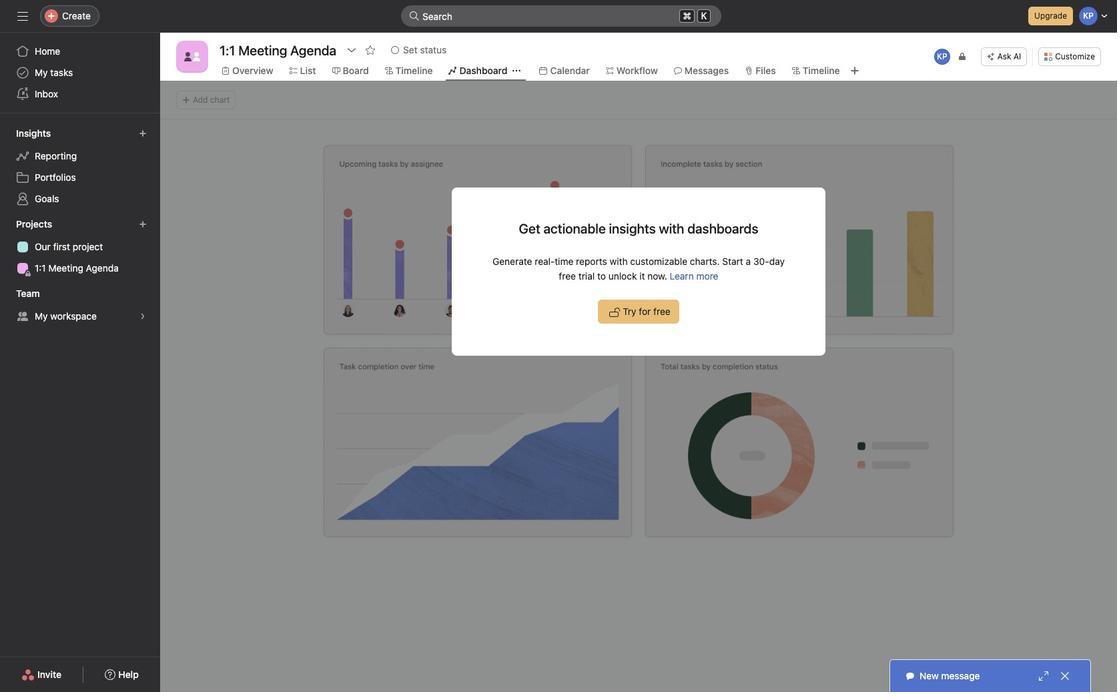 Task type: describe. For each thing, give the bounding box(es) containing it.
upgrade
[[1035, 11, 1068, 21]]

generate real-time reports with customizable charts. start a 30-day free trial to unlock it now.
[[493, 256, 785, 282]]

inbox
[[35, 88, 58, 100]]

invite
[[37, 669, 62, 680]]

close image
[[1060, 671, 1071, 682]]

our first project link
[[8, 236, 152, 258]]

calendar link
[[540, 63, 590, 78]]

now.
[[648, 270, 668, 282]]

set status button
[[385, 41, 453, 59]]

add
[[193, 95, 208, 105]]

it
[[640, 270, 645, 282]]

tasks
[[50, 67, 73, 78]]

my tasks
[[35, 67, 73, 78]]

1:1 meeting agenda link
[[8, 258, 152, 279]]

expand new message image
[[1039, 671, 1050, 682]]

with
[[610, 256, 628, 267]]

add to starred image
[[365, 45, 376, 55]]

files link
[[745, 63, 776, 78]]

chart
[[210, 95, 230, 105]]

reporting
[[35, 150, 77, 162]]

projects button
[[13, 215, 64, 234]]

real-
[[535, 256, 555, 267]]

messages
[[685, 65, 729, 76]]

first
[[53, 241, 70, 252]]

kp button
[[933, 47, 952, 66]]

insights
[[16, 128, 51, 139]]

set status
[[403, 44, 447, 55]]

team button
[[13, 284, 52, 303]]

my for my tasks
[[35, 67, 48, 78]]

reporting link
[[8, 146, 152, 167]]

ai
[[1014, 51, 1022, 61]]

time
[[555, 256, 574, 267]]

1 timeline from the left
[[396, 65, 433, 76]]

our first project
[[35, 241, 103, 252]]

home
[[35, 45, 60, 57]]

free inside generate real-time reports with customizable charts. start a 30-day free trial to unlock it now.
[[559, 270, 576, 282]]

list link
[[290, 63, 316, 78]]

generate
[[493, 256, 533, 267]]

status
[[420, 44, 447, 55]]

1:1 meeting agenda
[[35, 262, 119, 274]]

board
[[343, 65, 369, 76]]

dashboard
[[460, 65, 508, 76]]

learn more
[[670, 270, 719, 282]]

start
[[723, 256, 744, 267]]

projects
[[16, 218, 52, 230]]

goals
[[35, 193, 59, 204]]

2 timeline link from the left
[[793, 63, 840, 78]]

workflow
[[617, 65, 658, 76]]

calendar
[[551, 65, 590, 76]]

portfolios
[[35, 172, 76, 183]]

unlock
[[609, 270, 637, 282]]

ask ai
[[998, 51, 1022, 61]]

learn
[[670, 270, 694, 282]]

ask
[[998, 51, 1012, 61]]

try for free button
[[599, 300, 680, 324]]

insights element
[[0, 122, 160, 212]]

more
[[697, 270, 719, 282]]

teams element
[[0, 282, 160, 330]]

my for my workspace
[[35, 311, 48, 322]]

add chart
[[193, 95, 230, 105]]

my workspace
[[35, 311, 97, 322]]

messages link
[[674, 63, 729, 78]]

create button
[[40, 5, 99, 27]]

1:1
[[35, 262, 46, 274]]

k
[[702, 11, 707, 21]]

prominent image
[[409, 11, 420, 21]]

trial
[[579, 270, 595, 282]]

get
[[519, 221, 541, 236]]

workspace
[[50, 311, 97, 322]]

global element
[[0, 33, 160, 113]]

people image
[[184, 49, 200, 65]]

ask ai button
[[982, 47, 1028, 66]]

⌘
[[683, 10, 692, 21]]



Task type: vqa. For each thing, say whether or not it's contained in the screenshot.
'CELL'
no



Task type: locate. For each thing, give the bounding box(es) containing it.
my workspace link
[[8, 306, 152, 327]]

new message
[[920, 670, 981, 682]]

hide sidebar image
[[17, 11, 28, 21]]

home link
[[8, 41, 152, 62]]

with dashboards
[[659, 221, 759, 236]]

0 horizontal spatial free
[[559, 270, 576, 282]]

1 horizontal spatial timeline link
[[793, 63, 840, 78]]

upgrade button
[[1029, 7, 1074, 25]]

new project or portfolio image
[[139, 220, 147, 228]]

1 my from the top
[[35, 67, 48, 78]]

inbox link
[[8, 83, 152, 105]]

None field
[[401, 5, 722, 27]]

reports
[[576, 256, 608, 267]]

create
[[62, 10, 91, 21]]

free down time
[[559, 270, 576, 282]]

to
[[598, 270, 606, 282]]

tab actions image
[[513, 67, 521, 75]]

Search tasks, projects, and more text field
[[401, 5, 722, 27]]

invite button
[[13, 663, 70, 687]]

board link
[[332, 63, 369, 78]]

show options image
[[347, 45, 357, 55]]

2 my from the top
[[35, 311, 48, 322]]

try for free
[[623, 306, 671, 317]]

timeline link
[[385, 63, 433, 78], [793, 63, 840, 78]]

team
[[16, 288, 40, 299]]

my
[[35, 67, 48, 78], [35, 311, 48, 322]]

actionable
[[544, 221, 606, 236]]

my tasks link
[[8, 62, 152, 83]]

kp
[[938, 51, 948, 61]]

our
[[35, 241, 51, 252]]

for
[[639, 306, 651, 317]]

0 horizontal spatial timeline link
[[385, 63, 433, 78]]

get actionable insights with dashboards
[[519, 221, 759, 236]]

customize button
[[1039, 47, 1102, 66]]

help
[[118, 669, 139, 680]]

help button
[[96, 663, 147, 687]]

0 horizontal spatial timeline
[[396, 65, 433, 76]]

files
[[756, 65, 776, 76]]

charts.
[[690, 256, 720, 267]]

my down team popup button
[[35, 311, 48, 322]]

workflow link
[[606, 63, 658, 78]]

project
[[73, 241, 103, 252]]

my left tasks
[[35, 67, 48, 78]]

a
[[746, 256, 751, 267]]

agenda
[[86, 262, 119, 274]]

timeline link left add tab image
[[793, 63, 840, 78]]

projects element
[[0, 212, 160, 282]]

goals link
[[8, 188, 152, 210]]

see details, my workspace image
[[139, 313, 147, 321]]

None text field
[[216, 38, 340, 62]]

0 vertical spatial my
[[35, 67, 48, 78]]

overview link
[[222, 63, 274, 78]]

timeline left add tab image
[[803, 65, 840, 76]]

try
[[623, 306, 637, 317]]

0 vertical spatial free
[[559, 270, 576, 282]]

my inside my workspace link
[[35, 311, 48, 322]]

add tab image
[[850, 65, 860, 76]]

learn more link
[[670, 270, 719, 282]]

timeline link down set
[[385, 63, 433, 78]]

1 vertical spatial free
[[654, 306, 671, 317]]

portfolios link
[[8, 167, 152, 188]]

timeline down set status dropdown button
[[396, 65, 433, 76]]

meeting
[[48, 262, 83, 274]]

day
[[770, 256, 785, 267]]

free inside try for free button
[[654, 306, 671, 317]]

overview
[[232, 65, 274, 76]]

set
[[403, 44, 418, 55]]

1 horizontal spatial timeline
[[803, 65, 840, 76]]

insights
[[609, 221, 656, 236]]

list
[[300, 65, 316, 76]]

free right for
[[654, 306, 671, 317]]

add chart button
[[176, 91, 236, 110]]

dashboard link
[[449, 63, 508, 78]]

free
[[559, 270, 576, 282], [654, 306, 671, 317]]

1 horizontal spatial free
[[654, 306, 671, 317]]

1 vertical spatial my
[[35, 311, 48, 322]]

new insights image
[[139, 130, 147, 138]]

customize
[[1056, 51, 1096, 61]]

2 timeline from the left
[[803, 65, 840, 76]]

customizable
[[631, 256, 688, 267]]

30-
[[754, 256, 770, 267]]

1 timeline link from the left
[[385, 63, 433, 78]]

my inside my tasks link
[[35, 67, 48, 78]]



